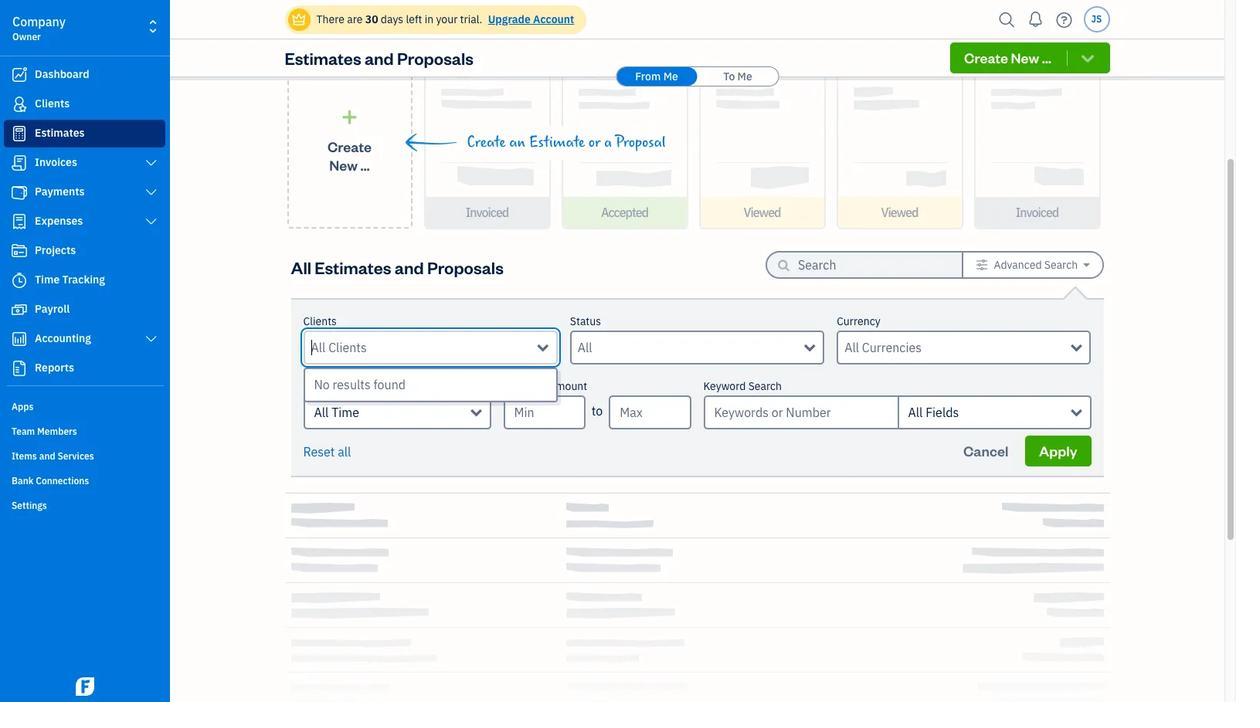 Task type: vqa. For each thing, say whether or not it's contained in the screenshot.
topmost Type
no



Task type: locate. For each thing, give the bounding box(es) containing it.
accounting
[[35, 332, 91, 346]]

create down plus image
[[328, 137, 372, 155]]

status
[[570, 315, 601, 329]]

an
[[510, 134, 526, 152]]

2 horizontal spatial and
[[395, 256, 424, 278]]

advanced search
[[994, 258, 1079, 272]]

0 vertical spatial …
[[1043, 49, 1052, 66]]

1 vertical spatial clients
[[303, 315, 337, 329]]

timer image
[[10, 273, 29, 288]]

0 horizontal spatial viewed
[[744, 205, 781, 220]]

in
[[425, 12, 434, 26]]

payroll
[[35, 302, 70, 316]]

search inside dropdown button
[[1045, 258, 1079, 272]]

payments link
[[4, 179, 165, 206]]

reset
[[303, 445, 335, 460]]

1 horizontal spatial and
[[365, 47, 394, 69]]

time right timer "icon"
[[35, 273, 60, 287]]

items and services link
[[4, 445, 165, 468]]

search right keyword
[[749, 380, 782, 393]]

all for all fields
[[909, 405, 923, 421]]

apps link
[[4, 395, 165, 418]]

search for advanced search
[[1045, 258, 1079, 272]]

proposal
[[616, 134, 666, 152]]

create left an at left
[[467, 134, 506, 152]]

time tracking
[[35, 273, 105, 287]]

me right to
[[738, 70, 753, 83]]

payments
[[35, 185, 85, 199]]

new down notifications 'image'
[[1012, 49, 1040, 66]]

1 vertical spatial proposals
[[427, 256, 504, 278]]

all time
[[314, 405, 360, 421]]

go to help image
[[1052, 8, 1077, 31]]

create new … down plus image
[[328, 137, 372, 174]]

2 invoiced from the left
[[1016, 205, 1059, 220]]

create down search image on the top of the page
[[965, 49, 1009, 66]]

1 horizontal spatial invoiced
[[1016, 205, 1059, 220]]

reset all
[[303, 445, 351, 460]]

estimate
[[529, 134, 585, 152], [504, 380, 547, 393]]

clients down dashboard
[[35, 97, 70, 111]]

viewed
[[744, 205, 781, 220], [882, 205, 919, 220]]

0 vertical spatial create new …
[[965, 49, 1052, 66]]

expense image
[[10, 214, 29, 230]]

0 horizontal spatial search
[[749, 380, 782, 393]]

new
[[1012, 49, 1040, 66], [330, 156, 358, 174]]

estimates link
[[4, 120, 165, 148]]

me inside from me link
[[664, 70, 679, 83]]

accounting link
[[4, 325, 165, 353]]

search left caretdown icon
[[1045, 258, 1079, 272]]

all inside keyword search field
[[909, 405, 923, 421]]

and inside items and services link
[[39, 451, 55, 462]]

search
[[1045, 258, 1079, 272], [749, 380, 782, 393]]

range
[[329, 380, 356, 393]]

0 vertical spatial chevron large down image
[[144, 157, 158, 169]]

plus image
[[341, 109, 359, 125]]

invoice image
[[10, 155, 29, 171]]

js button
[[1084, 6, 1110, 32]]

no
[[314, 377, 330, 393]]

chevron large down image for payments
[[144, 186, 158, 199]]

me for from me
[[664, 70, 679, 83]]

1 horizontal spatial viewed
[[882, 205, 919, 220]]

advanced search button
[[964, 253, 1103, 278]]

30
[[365, 12, 378, 26]]

estimate up estimate amount minimum text box
[[504, 380, 547, 393]]

0 horizontal spatial invoiced
[[466, 205, 509, 220]]

proposals
[[397, 47, 474, 69], [427, 256, 504, 278]]

chevron large down image
[[144, 157, 158, 169], [144, 186, 158, 199], [144, 333, 158, 346]]

1 horizontal spatial all
[[314, 405, 329, 421]]

dashboard
[[35, 67, 89, 81]]

freshbooks image
[[73, 678, 97, 697]]

all time button
[[303, 396, 491, 430]]

me
[[664, 70, 679, 83], [738, 70, 753, 83]]

0 horizontal spatial and
[[39, 451, 55, 462]]

dashboard image
[[10, 67, 29, 83]]

1 horizontal spatial create new …
[[965, 49, 1052, 66]]

0 horizontal spatial all
[[291, 256, 312, 278]]

tracking
[[62, 273, 105, 287]]

1 horizontal spatial search
[[1045, 258, 1079, 272]]

0 horizontal spatial me
[[664, 70, 679, 83]]

company owner
[[12, 14, 66, 43]]

from me link
[[617, 67, 697, 86]]

0 vertical spatial clients
[[35, 97, 70, 111]]

2 me from the left
[[738, 70, 753, 83]]

chevron large down image inside invoices link
[[144, 157, 158, 169]]

create
[[965, 49, 1009, 66], [467, 134, 506, 152], [328, 137, 372, 155]]

projects link
[[4, 237, 165, 265]]

chart image
[[10, 332, 29, 347]]

1 vertical spatial time
[[332, 405, 360, 421]]

all
[[338, 445, 351, 460]]

me inside to me link
[[738, 70, 753, 83]]

project image
[[10, 244, 29, 259]]

… inside create new …
[[361, 156, 370, 174]]

estimates for estimates
[[35, 126, 85, 140]]

bank connections
[[12, 475, 89, 487]]

no results found option
[[305, 370, 556, 401]]

a
[[605, 134, 612, 152]]

0 horizontal spatial new
[[330, 156, 358, 174]]

1 chevron large down image from the top
[[144, 157, 158, 169]]

0 vertical spatial new
[[1012, 49, 1040, 66]]

reports
[[35, 361, 74, 375]]

clients up no
[[303, 315, 337, 329]]

new down plus image
[[330, 156, 358, 174]]

account
[[533, 12, 575, 26]]

me right from
[[664, 70, 679, 83]]

reset all button
[[303, 443, 351, 462]]

0 horizontal spatial create new … button
[[287, 55, 412, 229]]

chevron large down image for accounting
[[144, 333, 158, 346]]

all inside all time dropdown button
[[314, 405, 329, 421]]

all
[[291, 256, 312, 278], [314, 405, 329, 421], [909, 405, 923, 421]]

1 horizontal spatial create new … button
[[951, 43, 1110, 73]]

0 vertical spatial and
[[365, 47, 394, 69]]

1 vertical spatial create new …
[[328, 137, 372, 174]]

2 vertical spatial estimates
[[315, 256, 392, 278]]

All Clients search field
[[311, 339, 538, 357]]

and
[[365, 47, 394, 69], [395, 256, 424, 278], [39, 451, 55, 462]]

1 vertical spatial estimates
[[35, 126, 85, 140]]

clients
[[35, 97, 70, 111], [303, 315, 337, 329]]

1 me from the left
[[664, 70, 679, 83]]

Search text field
[[799, 253, 938, 278]]

1 horizontal spatial time
[[332, 405, 360, 421]]

All search field
[[578, 339, 805, 357]]

2 vertical spatial chevron large down image
[[144, 333, 158, 346]]

…
[[1043, 49, 1052, 66], [361, 156, 370, 174]]

estimates inside main element
[[35, 126, 85, 140]]

estimates
[[285, 47, 361, 69], [35, 126, 85, 140], [315, 256, 392, 278]]

time
[[35, 273, 60, 287], [332, 405, 360, 421]]

bank connections link
[[4, 469, 165, 492]]

2 horizontal spatial all
[[909, 405, 923, 421]]

estimate left or
[[529, 134, 585, 152]]

0 vertical spatial estimate
[[529, 134, 585, 152]]

money image
[[10, 302, 29, 318]]

create new … button
[[951, 43, 1110, 73], [287, 55, 412, 229]]

2 chevron large down image from the top
[[144, 186, 158, 199]]

0 vertical spatial estimates
[[285, 47, 361, 69]]

0 vertical spatial search
[[1045, 258, 1079, 272]]

there
[[317, 12, 345, 26]]

1 vertical spatial chevron large down image
[[144, 186, 158, 199]]

3 chevron large down image from the top
[[144, 333, 158, 346]]

1 vertical spatial search
[[749, 380, 782, 393]]

report image
[[10, 361, 29, 376]]

0 horizontal spatial clients
[[35, 97, 70, 111]]

create new … down search image on the top of the page
[[965, 49, 1052, 66]]

recently updated
[[285, 15, 424, 37]]

time down range
[[332, 405, 360, 421]]

0 vertical spatial time
[[35, 273, 60, 287]]

1 horizontal spatial …
[[1043, 49, 1052, 66]]

0 horizontal spatial time
[[35, 273, 60, 287]]

1 vertical spatial …
[[361, 156, 370, 174]]

your
[[436, 12, 458, 26]]

0 horizontal spatial …
[[361, 156, 370, 174]]

2 vertical spatial and
[[39, 451, 55, 462]]

0 horizontal spatial create
[[328, 137, 372, 155]]

team members link
[[4, 420, 165, 443]]

1 horizontal spatial me
[[738, 70, 753, 83]]

estimates for estimates and proposals
[[285, 47, 361, 69]]

owner
[[12, 31, 41, 43]]



Task type: describe. For each thing, give the bounding box(es) containing it.
js
[[1092, 13, 1103, 25]]

days
[[381, 12, 404, 26]]

estimate amount
[[504, 380, 588, 393]]

payroll link
[[4, 296, 165, 324]]

time inside dropdown button
[[332, 405, 360, 421]]

expenses link
[[4, 208, 165, 236]]

chevron large down image for invoices
[[144, 157, 158, 169]]

currency
[[837, 315, 881, 329]]

client image
[[10, 97, 29, 112]]

All Currencies search field
[[845, 339, 1072, 357]]

create new … button for estimates and proposals
[[951, 43, 1110, 73]]

1 vertical spatial and
[[395, 256, 424, 278]]

1 viewed from the left
[[744, 205, 781, 220]]

search image
[[995, 8, 1020, 31]]

cancel
[[964, 442, 1009, 460]]

to me link
[[698, 67, 778, 86]]

settings link
[[4, 494, 165, 517]]

keyword search
[[704, 380, 782, 393]]

estimates and proposals
[[285, 47, 474, 69]]

keyword
[[704, 380, 746, 393]]

time tracking link
[[4, 267, 165, 295]]

search for keyword search
[[749, 380, 782, 393]]

to
[[724, 70, 735, 83]]

1 vertical spatial estimate
[[504, 380, 547, 393]]

date
[[303, 380, 326, 393]]

0 vertical spatial proposals
[[397, 47, 474, 69]]

payment image
[[10, 185, 29, 200]]

dashboard link
[[4, 61, 165, 89]]

team
[[12, 426, 35, 438]]

time inside main element
[[35, 273, 60, 287]]

main element
[[0, 0, 209, 703]]

caretdown image
[[1084, 259, 1090, 271]]

are
[[347, 12, 363, 26]]

updated
[[356, 15, 424, 37]]

chevrondown image
[[1080, 50, 1097, 66]]

members
[[37, 426, 77, 438]]

apps
[[12, 401, 34, 413]]

company
[[12, 14, 66, 29]]

Keyword Search field
[[898, 396, 1092, 430]]

create new … button for create an estimate or a proposal
[[287, 55, 412, 229]]

fields
[[926, 405, 960, 421]]

create an estimate or a proposal
[[467, 134, 666, 152]]

all for all estimates and proposals
[[291, 256, 312, 278]]

projects
[[35, 244, 76, 257]]

results
[[333, 377, 371, 393]]

to me
[[724, 70, 753, 83]]

estimate image
[[10, 126, 29, 141]]

Estimate Amount Minimum text field
[[504, 396, 586, 430]]

all fields
[[909, 405, 960, 421]]

found
[[374, 377, 406, 393]]

upgrade account link
[[485, 12, 575, 26]]

1 invoiced from the left
[[466, 205, 509, 220]]

amount
[[549, 380, 588, 393]]

there are 30 days left in your trial. upgrade account
[[317, 12, 575, 26]]

team members
[[12, 426, 77, 438]]

me for to me
[[738, 70, 753, 83]]

advanced
[[994, 258, 1042, 272]]

accepted
[[601, 205, 649, 220]]

invoices
[[35, 155, 77, 169]]

services
[[58, 451, 94, 462]]

and for proposals
[[365, 47, 394, 69]]

invoices link
[[4, 149, 165, 177]]

notifications image
[[1024, 4, 1049, 35]]

items
[[12, 451, 37, 462]]

date range
[[303, 380, 356, 393]]

0 horizontal spatial create new …
[[328, 137, 372, 174]]

clients link
[[4, 90, 165, 118]]

all for all time
[[314, 405, 329, 421]]

Keyword Search text field
[[704, 396, 898, 430]]

1 vertical spatial new
[[330, 156, 358, 174]]

reports link
[[4, 355, 165, 383]]

no results found
[[314, 377, 406, 393]]

recently
[[285, 15, 353, 37]]

connections
[[36, 475, 89, 487]]

left
[[406, 12, 422, 26]]

chevron large down image
[[144, 216, 158, 228]]

2 horizontal spatial create
[[965, 49, 1009, 66]]

apply button
[[1026, 436, 1092, 467]]

settings
[[12, 500, 47, 512]]

items and services
[[12, 451, 94, 462]]

apply
[[1040, 442, 1078, 460]]

to
[[592, 404, 603, 419]]

1 horizontal spatial create
[[467, 134, 506, 152]]

cancel button
[[950, 436, 1023, 467]]

bank
[[12, 475, 34, 487]]

or
[[589, 134, 601, 152]]

all estimates and proposals
[[291, 256, 504, 278]]

crown image
[[291, 11, 307, 27]]

trial.
[[460, 12, 483, 26]]

2 viewed from the left
[[882, 205, 919, 220]]

from me
[[636, 70, 679, 83]]

settings image
[[976, 259, 989, 271]]

from
[[636, 70, 661, 83]]

and for services
[[39, 451, 55, 462]]

upgrade
[[488, 12, 531, 26]]

Estimate Amount Maximum text field
[[609, 396, 691, 430]]

1 horizontal spatial clients
[[303, 315, 337, 329]]

clients inside main element
[[35, 97, 70, 111]]

1 horizontal spatial new
[[1012, 49, 1040, 66]]

expenses
[[35, 214, 83, 228]]



